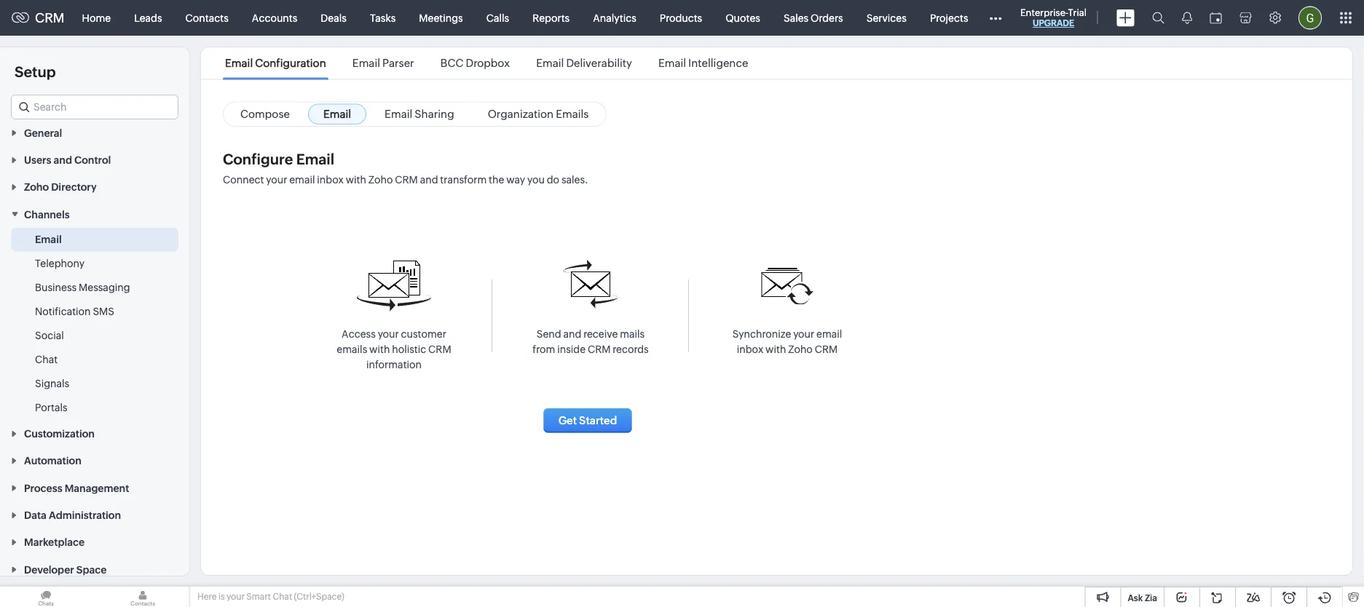 Task type: describe. For each thing, give the bounding box(es) containing it.
notification sms
[[35, 306, 114, 317]]

email left sharing
[[385, 107, 413, 120]]

crm for synchronize your email inbox with zoho crm
[[815, 344, 838, 355]]

email left intelligence at the top of page
[[659, 57, 686, 70]]

zoho inside configure email connect your email inbox with zoho crm and transform the way you do sales.
[[369, 174, 393, 185]]

accounts link
[[240, 0, 309, 35]]

email intelligence link
[[656, 57, 751, 70]]

holistic
[[392, 344, 426, 355]]

bcc
[[441, 57, 464, 70]]

profile element
[[1290, 0, 1331, 35]]

messaging
[[79, 281, 130, 293]]

you
[[528, 174, 545, 185]]

calls
[[486, 12, 509, 24]]

access
[[342, 328, 376, 340]]

users and control
[[24, 154, 111, 166]]

tasks link
[[358, 0, 407, 35]]

quotes
[[726, 12, 761, 24]]

configure email connect your email inbox with zoho crm and transform the way you do sales.
[[223, 151, 588, 185]]

compose
[[240, 107, 290, 120]]

signals
[[35, 378, 69, 389]]

users
[[24, 154, 51, 166]]

1 vertical spatial chat
[[273, 592, 292, 602]]

emails
[[556, 107, 589, 120]]

send and receive mails from inside crm records
[[533, 328, 649, 355]]

parser
[[383, 57, 414, 70]]

email down reports on the left of page
[[536, 57, 564, 70]]

email sharing
[[385, 107, 454, 120]]

create menu element
[[1108, 0, 1144, 35]]

home link
[[70, 0, 123, 35]]

products link
[[648, 0, 714, 35]]

telephony link
[[35, 256, 85, 271]]

way
[[506, 174, 525, 185]]

and for users
[[54, 154, 72, 166]]

quotes link
[[714, 0, 772, 35]]

mails
[[620, 328, 645, 340]]

0 horizontal spatial email link
[[35, 232, 62, 247]]

trial
[[1069, 7, 1087, 18]]

data
[[24, 510, 47, 521]]

automation
[[24, 455, 81, 467]]

1 horizontal spatial email link
[[308, 104, 367, 125]]

here is your smart chat (ctrl+space)
[[197, 592, 344, 602]]

search element
[[1144, 0, 1174, 36]]

transform
[[440, 174, 487, 185]]

list containing email configuration
[[212, 47, 762, 79]]

with for synchronize
[[766, 344, 786, 355]]

business messaging link
[[35, 280, 130, 295]]

zoho directory button
[[0, 173, 189, 200]]

your inside synchronize your email inbox with zoho crm
[[794, 328, 815, 340]]

organization emails
[[488, 107, 589, 120]]

meetings link
[[407, 0, 475, 35]]

contacts link
[[174, 0, 240, 35]]

the
[[489, 174, 504, 185]]

dropbox
[[466, 57, 510, 70]]

process management
[[24, 483, 129, 494]]

telephony
[[35, 257, 85, 269]]

crm for access your customer emails with holistic crm information
[[428, 344, 451, 355]]

your inside configure email connect your email inbox with zoho crm and transform the way you do sales.
[[266, 174, 287, 185]]

customization
[[24, 428, 95, 440]]

channels region
[[0, 228, 189, 420]]

bcc dropbox
[[441, 57, 510, 70]]

zoho inside zoho directory dropdown button
[[24, 181, 49, 193]]

and inside configure email connect your email inbox with zoho crm and transform the way you do sales.
[[420, 174, 438, 185]]

configure
[[223, 151, 293, 168]]

get started
[[559, 415, 617, 427]]

space
[[76, 564, 107, 576]]

send
[[537, 328, 562, 340]]

sales orders
[[784, 12, 844, 24]]

sms
[[93, 306, 114, 317]]

here
[[197, 592, 217, 602]]

analytics
[[593, 12, 637, 24]]

smart
[[247, 592, 271, 602]]

calendar image
[[1210, 12, 1223, 24]]

ask zia
[[1128, 593, 1158, 603]]

email left the parser
[[353, 57, 380, 70]]

zoho inside synchronize your email inbox with zoho crm
[[788, 344, 813, 355]]

portals link
[[35, 400, 68, 415]]

email deliverability link
[[534, 57, 635, 70]]

email left configuration
[[225, 57, 253, 70]]

developer space button
[[0, 556, 189, 583]]

email inside configure email connect your email inbox with zoho crm and transform the way you do sales.
[[289, 174, 315, 185]]

get
[[559, 415, 577, 427]]

home
[[82, 12, 111, 24]]

analytics link
[[582, 0, 648, 35]]

chat inside channels region
[[35, 354, 58, 365]]

leads
[[134, 12, 162, 24]]

email inside channels region
[[35, 233, 62, 245]]

control
[[74, 154, 111, 166]]

business messaging
[[35, 281, 130, 293]]

channels
[[24, 209, 70, 220]]

deliverability
[[566, 57, 632, 70]]

signals image
[[1183, 12, 1193, 24]]

organization
[[488, 107, 554, 120]]

sales orders link
[[772, 0, 855, 35]]

enterprise-trial upgrade
[[1021, 7, 1087, 28]]

sales
[[784, 12, 809, 24]]

compose link
[[225, 104, 305, 125]]

records
[[613, 344, 649, 355]]

email parser link
[[350, 57, 417, 70]]

accounts
[[252, 12, 297, 24]]

email parser
[[353, 57, 414, 70]]

leads link
[[123, 0, 174, 35]]



Task type: vqa. For each thing, say whether or not it's contained in the screenshot.
Profile Pic image on the top right of page
no



Task type: locate. For each thing, give the bounding box(es) containing it.
2 horizontal spatial with
[[766, 344, 786, 355]]

intelligence
[[689, 57, 749, 70]]

0 horizontal spatial email
[[289, 174, 315, 185]]

chat right smart on the bottom
[[273, 592, 292, 602]]

and right users
[[54, 154, 72, 166]]

your down configure
[[266, 174, 287, 185]]

2 horizontal spatial zoho
[[788, 344, 813, 355]]

email inside synchronize your email inbox with zoho crm
[[817, 328, 843, 340]]

1 vertical spatial and
[[420, 174, 438, 185]]

users and control button
[[0, 146, 189, 173]]

email configuration link
[[223, 57, 328, 70]]

0 horizontal spatial and
[[54, 154, 72, 166]]

with inside access your customer emails with holistic crm information
[[369, 344, 390, 355]]

bcc dropbox link
[[438, 57, 512, 70]]

email down channels
[[35, 233, 62, 245]]

email right synchronize
[[817, 328, 843, 340]]

crm inside synchronize your email inbox with zoho crm
[[815, 344, 838, 355]]

2 horizontal spatial and
[[564, 328, 582, 340]]

social link
[[35, 328, 64, 343]]

1 horizontal spatial email
[[817, 328, 843, 340]]

deals link
[[309, 0, 358, 35]]

0 vertical spatial email
[[289, 174, 315, 185]]

channels button
[[0, 200, 189, 228]]

1 horizontal spatial inbox
[[737, 344, 764, 355]]

customization button
[[0, 420, 189, 447]]

contacts
[[186, 12, 229, 24]]

is
[[219, 592, 225, 602]]

contacts image
[[97, 587, 189, 608]]

0 vertical spatial chat
[[35, 354, 58, 365]]

email link down channels
[[35, 232, 62, 247]]

calls link
[[475, 0, 521, 35]]

get started link
[[544, 409, 632, 433]]

email link
[[308, 104, 367, 125], [35, 232, 62, 247]]

reports
[[533, 12, 570, 24]]

email inside configure email connect your email inbox with zoho crm and transform the way you do sales.
[[296, 151, 335, 168]]

1 horizontal spatial with
[[369, 344, 390, 355]]

signals element
[[1174, 0, 1201, 36]]

emails
[[337, 344, 367, 355]]

None field
[[11, 95, 179, 119]]

started
[[579, 415, 617, 427]]

and for send
[[564, 328, 582, 340]]

crm inside configure email connect your email inbox with zoho crm and transform the way you do sales.
[[395, 174, 418, 185]]

setup
[[15, 63, 56, 80]]

ask
[[1128, 593, 1143, 603]]

email
[[225, 57, 253, 70], [353, 57, 380, 70], [536, 57, 564, 70], [659, 57, 686, 70], [323, 107, 351, 120], [385, 107, 413, 120], [296, 151, 335, 168], [35, 233, 62, 245]]

email intelligence
[[659, 57, 749, 70]]

developer space
[[24, 564, 107, 576]]

0 vertical spatial inbox
[[317, 174, 344, 185]]

and up inside
[[564, 328, 582, 340]]

1 vertical spatial email
[[817, 328, 843, 340]]

0 horizontal spatial chat
[[35, 354, 58, 365]]

management
[[65, 483, 129, 494]]

synchronize your email inbox with zoho crm
[[733, 328, 843, 355]]

your right synchronize
[[794, 328, 815, 340]]

sales.
[[562, 174, 588, 185]]

email link down 'email parser' link
[[308, 104, 367, 125]]

2 vertical spatial and
[[564, 328, 582, 340]]

receive
[[584, 328, 618, 340]]

(ctrl+space)
[[294, 592, 344, 602]]

with inside synchronize your email inbox with zoho crm
[[766, 344, 786, 355]]

projects link
[[919, 0, 980, 35]]

search image
[[1153, 12, 1165, 24]]

social
[[35, 330, 64, 341]]

inbox inside synchronize your email inbox with zoho crm
[[737, 344, 764, 355]]

process
[[24, 483, 62, 494]]

and inside send and receive mails from inside crm records
[[564, 328, 582, 340]]

marketplace button
[[0, 529, 189, 556]]

access your customer emails with holistic crm information
[[337, 328, 451, 370]]

information
[[366, 359, 422, 370]]

Search text field
[[12, 95, 178, 119]]

email down configure
[[289, 174, 315, 185]]

your right is
[[227, 592, 245, 602]]

do
[[547, 174, 560, 185]]

crm
[[35, 10, 65, 25], [395, 174, 418, 185], [428, 344, 451, 355], [588, 344, 611, 355], [815, 344, 838, 355]]

data administration
[[24, 510, 121, 521]]

0 horizontal spatial with
[[346, 174, 366, 185]]

zoho
[[369, 174, 393, 185], [24, 181, 49, 193], [788, 344, 813, 355]]

upgrade
[[1033, 18, 1075, 28]]

email right configure
[[296, 151, 335, 168]]

1 vertical spatial inbox
[[737, 344, 764, 355]]

1 horizontal spatial chat
[[273, 592, 292, 602]]

developer
[[24, 564, 74, 576]]

your
[[266, 174, 287, 185], [378, 328, 399, 340], [794, 328, 815, 340], [227, 592, 245, 602]]

with for access
[[369, 344, 390, 355]]

list
[[212, 47, 762, 79]]

general button
[[0, 119, 189, 146]]

marketplace
[[24, 537, 85, 549]]

1 horizontal spatial zoho
[[369, 174, 393, 185]]

projects
[[930, 12, 969, 24]]

chats image
[[0, 587, 92, 608]]

business
[[35, 281, 77, 293]]

general
[[24, 127, 62, 139]]

and inside dropdown button
[[54, 154, 72, 166]]

sharing
[[415, 107, 454, 120]]

inbox
[[317, 174, 344, 185], [737, 344, 764, 355]]

email sharing link
[[369, 104, 470, 125]]

your up holistic
[[378, 328, 399, 340]]

0 vertical spatial and
[[54, 154, 72, 166]]

with inside configure email connect your email inbox with zoho crm and transform the way you do sales.
[[346, 174, 366, 185]]

directory
[[51, 181, 97, 193]]

0 horizontal spatial zoho
[[24, 181, 49, 193]]

email deliverability
[[536, 57, 632, 70]]

1 vertical spatial email link
[[35, 232, 62, 247]]

deals
[[321, 12, 347, 24]]

crm inside send and receive mails from inside crm records
[[588, 344, 611, 355]]

email configuration
[[225, 57, 326, 70]]

administration
[[49, 510, 121, 521]]

reports link
[[521, 0, 582, 35]]

services
[[867, 12, 907, 24]]

synchronize
[[733, 328, 792, 340]]

email down 'email parser' link
[[323, 107, 351, 120]]

inside
[[558, 344, 586, 355]]

0 horizontal spatial inbox
[[317, 174, 344, 185]]

Other Modules field
[[980, 6, 1012, 30]]

and left the transform
[[420, 174, 438, 185]]

crm for send and receive mails from inside crm records
[[588, 344, 611, 355]]

1 horizontal spatial and
[[420, 174, 438, 185]]

chat link
[[35, 352, 58, 367]]

from
[[533, 344, 555, 355]]

customer
[[401, 328, 447, 340]]

profile image
[[1299, 6, 1322, 30]]

create menu image
[[1117, 9, 1135, 27]]

chat down social
[[35, 354, 58, 365]]

your inside access your customer emails with holistic crm information
[[378, 328, 399, 340]]

signals link
[[35, 376, 69, 391]]

0 vertical spatial email link
[[308, 104, 367, 125]]

portals
[[35, 402, 68, 413]]

crm inside access your customer emails with holistic crm information
[[428, 344, 451, 355]]

inbox inside configure email connect your email inbox with zoho crm and transform the way you do sales.
[[317, 174, 344, 185]]



